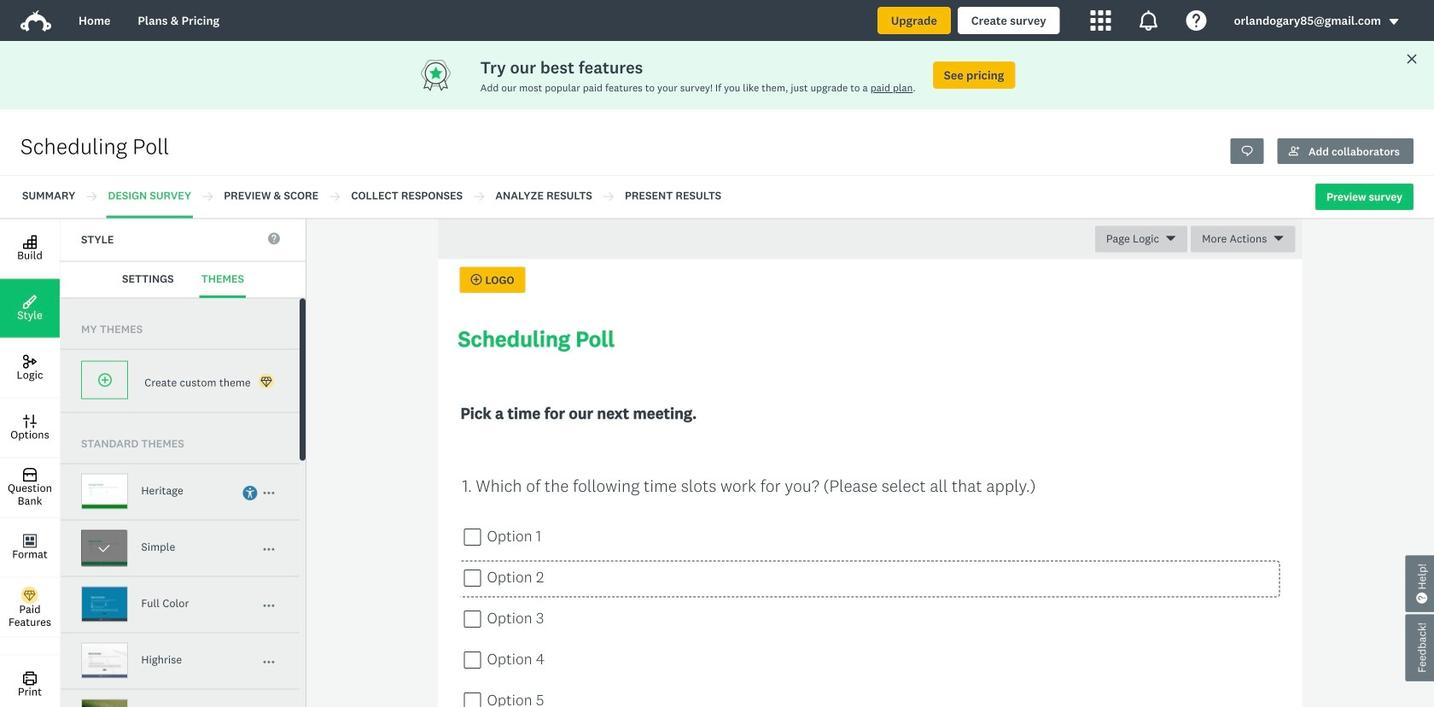 Task type: vqa. For each thing, say whether or not it's contained in the screenshot.
left Products Icon
yes



Task type: describe. For each thing, give the bounding box(es) containing it.
surveymonkey logo image
[[20, 10, 51, 32]]



Task type: locate. For each thing, give the bounding box(es) containing it.
1 products icon image from the left
[[1091, 10, 1112, 31]]

help icon image
[[1187, 10, 1207, 31]]

products icon image
[[1091, 10, 1112, 31], [1139, 10, 1160, 31]]

2 products icon image from the left
[[1139, 10, 1160, 31]]

rewards image
[[419, 58, 481, 92]]

0 horizontal spatial products icon image
[[1091, 10, 1112, 31]]

1 horizontal spatial products icon image
[[1139, 10, 1160, 31]]



